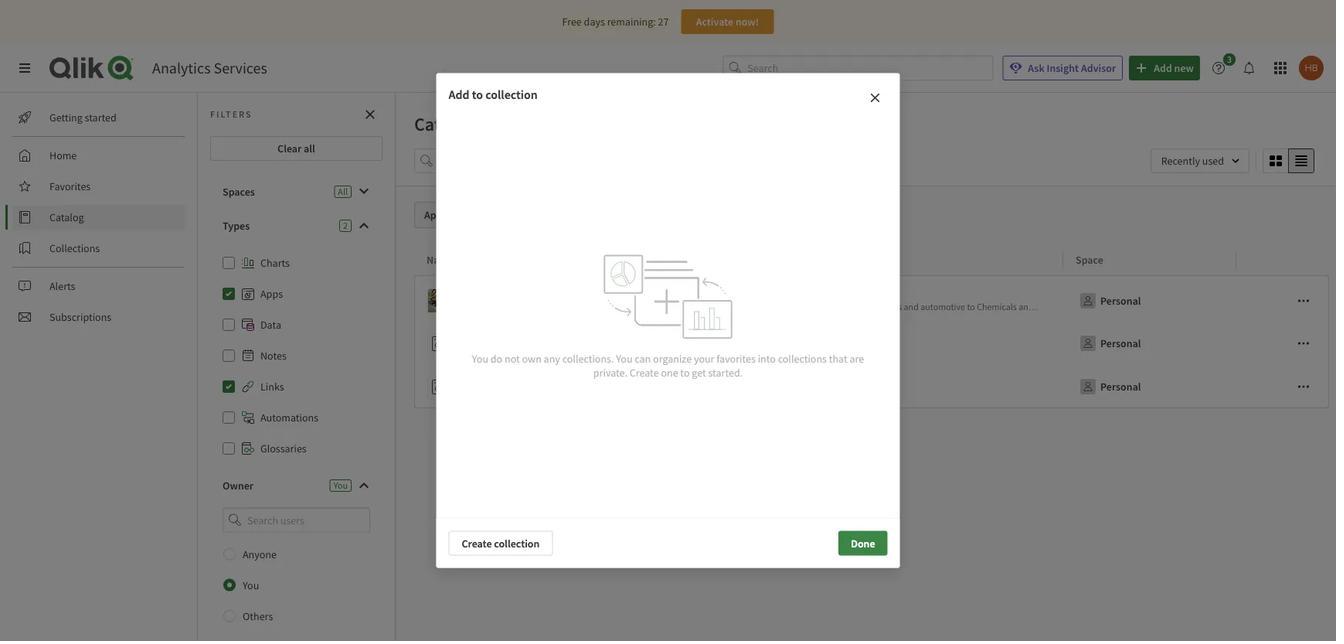Task type: locate. For each thing, give the bounding box(es) containing it.
1 vertical spatial personal button
[[1076, 331, 1145, 356]]

favorites link
[[12, 174, 186, 199]]

charts
[[261, 256, 290, 270]]

done
[[851, 536, 876, 550]]

1 a from the left
[[577, 301, 582, 313]]

free days remaining: 27
[[563, 15, 669, 29]]

and
[[904, 301, 919, 313], [1019, 301, 1034, 313]]

free
[[563, 15, 582, 29]]

global
[[584, 301, 608, 313]]

are right that
[[850, 352, 865, 366]]

a left global
[[577, 301, 582, 313]]

analytics
[[152, 58, 211, 78]]

can
[[635, 352, 651, 366]]

system.
[[1236, 301, 1266, 313]]

getting started link
[[12, 105, 186, 130]]

personal for personal button for 3rd personal cell from the bottom of the page
[[1101, 294, 1142, 308]]

links
[[261, 380, 284, 394]]

to
[[472, 87, 483, 102], [968, 301, 976, 313], [681, 366, 690, 380]]

2 horizontal spatial to
[[968, 301, 976, 313]]

catalog inside navigation pane element
[[49, 210, 84, 224]]

are inside you do not own any collections. you can organize your favorites into collections that are private. create one to get started.
[[850, 352, 865, 366]]

procurement
[[459, 301, 509, 313]]

2 from from the left
[[1178, 301, 1196, 313]]

0 vertical spatial are
[[779, 301, 791, 313]]

personal for personal button associated with 2nd personal cell from the bottom of the page
[[1101, 336, 1142, 350]]

personal button for 3rd personal cell from the bottom of the page
[[1076, 288, 1145, 313]]

2 and from the left
[[1019, 301, 1034, 313]]

from right comes
[[1178, 301, 1196, 313]]

0 vertical spatial apps
[[425, 208, 447, 222]]

1 horizontal spatial to
[[681, 366, 690, 380]]

add
[[449, 87, 470, 102]]

0 vertical spatial personal button
[[1076, 288, 1145, 313]]

own
[[522, 352, 542, 366]]

catalog
[[414, 112, 475, 135], [49, 210, 84, 224]]

navigation pane element
[[0, 99, 197, 336]]

are inside button
[[779, 301, 791, 313]]

searchbar element
[[723, 55, 994, 81]]

the
[[681, 301, 696, 313], [1115, 301, 1129, 313]]

2 vertical spatial to
[[681, 366, 690, 380]]

you
[[472, 352, 489, 366], [616, 352, 633, 366], [334, 479, 348, 491], [243, 578, 259, 592]]

sap
[[1204, 301, 1220, 313]]

1 personal from the top
[[1101, 294, 1142, 308]]

1 vertical spatial are
[[850, 352, 865, 366]]

qlik sense app image
[[428, 289, 452, 312]]

to left get
[[681, 366, 690, 380]]

holding
[[610, 301, 640, 313]]

not
[[505, 352, 520, 366]]

2 vertical spatial personal
[[1101, 380, 1142, 394]]

collections
[[49, 241, 100, 255]]

started
[[85, 111, 117, 124]]

0 horizontal spatial and
[[904, 301, 919, 313]]

1 vertical spatial create
[[462, 536, 492, 550]]

the right etc.
[[1115, 301, 1129, 313]]

advisor
[[1082, 61, 1117, 75]]

1 horizontal spatial are
[[850, 352, 865, 366]]

ask insight advisor button
[[1003, 56, 1124, 80]]

personal for personal button for 1st personal cell from the bottom
[[1101, 380, 1142, 394]]

1 vertical spatial catalog
[[49, 210, 84, 224]]

catalog down add
[[414, 112, 475, 135]]

create collection
[[462, 536, 540, 550]]

0 horizontal spatial create
[[462, 536, 492, 550]]

1 and from the left
[[904, 301, 919, 313]]

1 horizontal spatial and
[[1019, 301, 1034, 313]]

from left global
[[557, 301, 576, 313]]

private.
[[594, 366, 628, 380]]

1 vertical spatial collection
[[494, 536, 540, 550]]

home link
[[12, 143, 186, 168]]

2 personal from the top
[[1101, 336, 1142, 350]]

are
[[779, 301, 791, 313], [850, 352, 865, 366]]

1 vertical spatial apps
[[261, 287, 283, 301]]

1 the from the left
[[681, 301, 696, 313]]

and right products
[[904, 301, 919, 313]]

alerts
[[49, 279, 75, 293]]

personal cell
[[1064, 275, 1237, 322], [1064, 322, 1237, 365], [1064, 365, 1237, 408]]

catalog down favorites
[[49, 210, 84, 224]]

insight
[[1047, 61, 1080, 75]]

owner option group
[[210, 539, 383, 631]]

create
[[630, 366, 659, 380], [462, 536, 492, 550]]

3 personal from the top
[[1101, 380, 1142, 394]]

2 personal cell from the top
[[1064, 322, 1237, 365]]

done button
[[839, 531, 888, 556]]

the left daughter on the right of the page
[[681, 301, 696, 313]]

create inside button
[[462, 536, 492, 550]]

1 vertical spatial to
[[968, 301, 976, 313]]

procurement application from a global holding company. the daughter companies are active in electronic products and automotive to chemicals and pharmaceutical etc. the data comes from a sap bw system. button
[[428, 285, 1266, 316]]

1 personal button from the top
[[1076, 288, 1145, 313]]

and right chemicals
[[1019, 301, 1034, 313]]

0 horizontal spatial to
[[472, 87, 483, 102]]

1 horizontal spatial the
[[1115, 301, 1129, 313]]

space
[[1076, 252, 1104, 266]]

to left chemicals
[[968, 301, 976, 313]]

apps up the name
[[425, 208, 447, 222]]

0 horizontal spatial are
[[779, 301, 791, 313]]

cell
[[1237, 275, 1330, 322], [1237, 322, 1330, 365], [1237, 365, 1330, 408]]

1 vertical spatial personal
[[1101, 336, 1142, 350]]

1 cell from the top
[[1237, 275, 1330, 322]]

cell for 1st personal cell from the bottom
[[1237, 365, 1330, 408]]

clear all
[[278, 142, 315, 155]]

3 personal button from the top
[[1076, 374, 1145, 399]]

automotive
[[921, 301, 966, 313]]

a
[[577, 301, 582, 313], [1198, 301, 1203, 313]]

1 horizontal spatial from
[[1178, 301, 1196, 313]]

to right add
[[472, 87, 483, 102]]

from
[[557, 301, 576, 313], [1178, 301, 1196, 313]]

0 vertical spatial create
[[630, 366, 659, 380]]

2 cell from the top
[[1237, 322, 1330, 365]]

personal button for 1st personal cell from the bottom
[[1076, 374, 1145, 399]]

0 vertical spatial personal
[[1101, 294, 1142, 308]]

1 horizontal spatial a
[[1198, 301, 1203, 313]]

daughter
[[698, 301, 733, 313]]

0 vertical spatial to
[[472, 87, 483, 102]]

company.
[[641, 301, 679, 313]]

into
[[758, 352, 776, 366]]

a left sap
[[1198, 301, 1203, 313]]

apps
[[425, 208, 447, 222], [261, 287, 283, 301]]

1 horizontal spatial catalog
[[414, 112, 475, 135]]

activate now!
[[696, 15, 760, 29]]

pharmaceutical
[[1036, 301, 1097, 313]]

0 horizontal spatial a
[[577, 301, 582, 313]]

add to collection
[[449, 87, 538, 102]]

1 horizontal spatial apps
[[425, 208, 447, 222]]

getting started
[[49, 111, 117, 124]]

apps up data
[[261, 287, 283, 301]]

filters region
[[396, 145, 1337, 186]]

3 cell from the top
[[1237, 365, 1330, 408]]

are left active
[[779, 301, 791, 313]]

analytics services element
[[152, 58, 267, 78]]

0 horizontal spatial the
[[681, 301, 696, 313]]

collections.
[[563, 352, 614, 366]]

0 vertical spatial catalog
[[414, 112, 475, 135]]

2 personal button from the top
[[1076, 331, 1145, 356]]

close image
[[870, 92, 882, 104]]

personal button
[[1076, 288, 1145, 313], [1076, 331, 1145, 356], [1076, 374, 1145, 399]]

2 vertical spatial personal button
[[1076, 374, 1145, 399]]

your
[[694, 352, 715, 366]]

1 horizontal spatial create
[[630, 366, 659, 380]]

you do not own any collections. you can organize your favorites into collections that are private. create one to get started.
[[472, 352, 865, 380]]

personal
[[1101, 294, 1142, 308], [1101, 336, 1142, 350], [1101, 380, 1142, 394]]

do
[[491, 352, 503, 366]]

0 horizontal spatial apps
[[261, 287, 283, 301]]

0 horizontal spatial from
[[557, 301, 576, 313]]

get
[[692, 366, 707, 380]]

clear
[[278, 142, 302, 155]]

0 horizontal spatial catalog
[[49, 210, 84, 224]]

3 personal cell from the top
[[1064, 365, 1237, 408]]



Task type: describe. For each thing, give the bounding box(es) containing it.
to inside you do not own any collections. you can organize your favorites into collections that are private. create one to get started.
[[681, 366, 690, 380]]

collections
[[778, 352, 827, 366]]

subscriptions
[[49, 310, 112, 324]]

you inside owner option group
[[243, 578, 259, 592]]

owner
[[223, 479, 254, 493]]

recently used image
[[1152, 148, 1250, 173]]

catalog link
[[12, 205, 186, 230]]

1 from from the left
[[557, 301, 576, 313]]

collections link
[[12, 236, 186, 261]]

0 vertical spatial collection
[[486, 87, 538, 102]]

automations
[[261, 411, 319, 425]]

data
[[1131, 301, 1149, 313]]

activate now! link
[[682, 9, 774, 34]]

others
[[243, 609, 273, 623]]

started.
[[709, 366, 743, 380]]

ask
[[1029, 61, 1045, 75]]

switch view group
[[1264, 148, 1315, 173]]

close sidebar menu image
[[19, 62, 31, 74]]

cell for 2nd personal cell from the bottom of the page
[[1237, 322, 1330, 365]]

organize
[[653, 352, 692, 366]]

2 a from the left
[[1198, 301, 1203, 313]]

notes
[[261, 349, 287, 363]]

all
[[304, 142, 315, 155]]

to inside button
[[968, 301, 976, 313]]

create inside you do not own any collections. you can organize your favorites into collections that are private. create one to get started.
[[630, 366, 659, 380]]

any
[[544, 352, 560, 366]]

products
[[868, 301, 903, 313]]

create collection button
[[449, 531, 553, 556]]

activate
[[696, 15, 734, 29]]

add to collection dialog
[[437, 73, 900, 568]]

1 personal cell from the top
[[1064, 275, 1237, 322]]

now!
[[736, 15, 760, 29]]

favorites
[[717, 352, 756, 366]]

remaining:
[[608, 15, 656, 29]]

that
[[830, 352, 848, 366]]

comes
[[1150, 301, 1176, 313]]

companies
[[735, 301, 777, 313]]

types
[[223, 219, 250, 233]]

services
[[214, 58, 267, 78]]

procurement application from a global holding company. the daughter companies are active in electronic products and automotive to chemicals and pharmaceutical etc. the data comes from a sap bw system.
[[459, 301, 1266, 313]]

getting
[[49, 111, 83, 124]]

data
[[261, 318, 281, 332]]

27
[[658, 15, 669, 29]]

collection inside button
[[494, 536, 540, 550]]

active
[[793, 301, 816, 313]]

clear all button
[[210, 136, 383, 161]]

in
[[818, 301, 826, 313]]

bw
[[1222, 301, 1234, 313]]

apps inside button
[[425, 208, 447, 222]]

alerts link
[[12, 274, 186, 298]]

days
[[584, 15, 605, 29]]

glossaries
[[261, 442, 307, 455]]

one
[[661, 366, 679, 380]]

personal button for 2nd personal cell from the bottom of the page
[[1076, 331, 1145, 356]]

filters
[[210, 108, 253, 120]]

name
[[427, 252, 454, 266]]

apps button
[[414, 202, 466, 228]]

2 the from the left
[[1115, 301, 1129, 313]]

home
[[49, 148, 77, 162]]

electronic
[[828, 301, 866, 313]]

2
[[343, 220, 348, 232]]

etc.
[[1099, 301, 1113, 313]]

analytics services
[[152, 58, 267, 78]]

favorites
[[49, 179, 91, 193]]

application
[[511, 301, 555, 313]]

subscriptions link
[[12, 305, 186, 329]]

ask insight advisor
[[1029, 61, 1117, 75]]

chemicals
[[978, 301, 1018, 313]]

Search text field
[[748, 55, 994, 81]]

cell for 3rd personal cell from the bottom of the page
[[1237, 275, 1330, 322]]

anyone
[[243, 547, 277, 561]]



Task type: vqa. For each thing, say whether or not it's contained in the screenshot.
2nd ago from the bottom of the page
no



